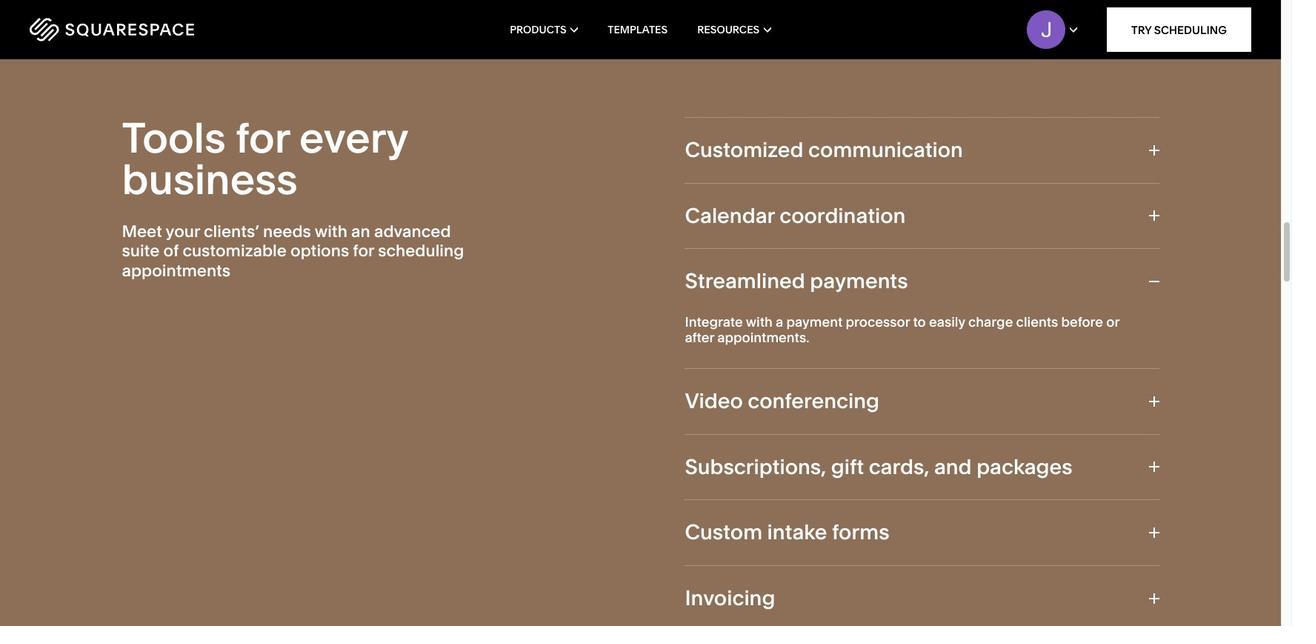 Task type: vqa. For each thing, say whether or not it's contained in the screenshot.
conferencing
yes



Task type: describe. For each thing, give the bounding box(es) containing it.
custom
[[685, 520, 763, 545]]

communication
[[809, 137, 963, 162]]

payment
[[787, 313, 843, 330]]

subscriptions,
[[685, 454, 826, 479]]

squarespace logo image
[[30, 18, 194, 42]]

meet
[[122, 222, 162, 242]]

squarespace logo link
[[30, 18, 274, 42]]

charge
[[969, 313, 1013, 330]]

video
[[685, 388, 743, 413]]

to
[[913, 313, 926, 330]]

integrate with a payment processor to easily charge clients before or after appointments.
[[685, 313, 1120, 346]]

an
[[351, 222, 370, 242]]

calendar
[[685, 203, 775, 228]]

tools for every business
[[122, 113, 408, 205]]

resources button
[[697, 0, 771, 59]]

subscriptions, gift cards, and packages
[[685, 454, 1073, 479]]

for inside tools for every business
[[236, 113, 290, 163]]

easily
[[929, 313, 966, 330]]

templates link
[[608, 0, 668, 59]]

resources
[[697, 23, 760, 36]]

calendar coordination
[[685, 203, 906, 228]]

forms
[[832, 520, 890, 545]]

gift
[[831, 454, 864, 479]]

customized communication
[[685, 137, 963, 162]]

packages
[[977, 454, 1073, 479]]

clients'
[[204, 222, 259, 242]]

payments
[[810, 268, 908, 294]]

video conferencing
[[685, 388, 880, 413]]

meet your clients' needs with an advanced suite of customizable options for scheduling appointments
[[122, 222, 464, 281]]

coordination
[[780, 203, 906, 228]]

tools
[[122, 113, 226, 163]]

advanced
[[374, 222, 451, 242]]

intake
[[767, 520, 827, 545]]

options
[[291, 241, 349, 261]]

try scheduling link
[[1107, 7, 1252, 52]]

customizable
[[183, 241, 287, 261]]

your
[[166, 222, 200, 242]]

suite
[[122, 241, 160, 261]]

processor
[[846, 313, 910, 330]]

conferencing
[[748, 388, 880, 413]]

streamlined payments
[[685, 268, 908, 294]]

with inside meet your clients' needs with an advanced suite of customizable options for scheduling appointments
[[315, 222, 347, 242]]

custom intake forms
[[685, 520, 890, 545]]

after
[[685, 329, 714, 346]]



Task type: locate. For each thing, give the bounding box(es) containing it.
0 vertical spatial for
[[236, 113, 290, 163]]

with inside integrate with a payment processor to easily charge clients before or after appointments.
[[746, 313, 773, 330]]

invoicing
[[685, 585, 775, 610]]

before
[[1062, 313, 1104, 330]]

integrate
[[685, 313, 743, 330]]

products
[[510, 23, 567, 36]]

business
[[122, 154, 298, 205]]

templates
[[608, 23, 668, 36]]

appointments.
[[718, 329, 810, 346]]

calendar coordination button
[[685, 183, 1159, 248]]

of
[[163, 241, 179, 261]]

appointments
[[122, 261, 231, 281]]

1 vertical spatial with
[[746, 313, 773, 330]]

custom intake forms button
[[685, 500, 1159, 565]]

needs
[[263, 222, 311, 242]]

products button
[[510, 0, 578, 59]]

subscriptions, gift cards, and packages button
[[685, 435, 1159, 500]]

with
[[315, 222, 347, 242], [746, 313, 773, 330]]

1 vertical spatial for
[[353, 241, 374, 261]]

or
[[1107, 313, 1120, 330]]

customized
[[685, 137, 804, 162]]

clients
[[1016, 313, 1058, 330]]

video conferencing button
[[685, 369, 1159, 434]]

0 horizontal spatial for
[[236, 113, 290, 163]]

streamlined
[[685, 268, 805, 294]]

for inside meet your clients' needs with an advanced suite of customizable options for scheduling appointments
[[353, 241, 374, 261]]

streamlined payments button
[[685, 249, 1159, 314]]

0 horizontal spatial with
[[315, 222, 347, 242]]

try scheduling
[[1132, 23, 1227, 37]]

for
[[236, 113, 290, 163], [353, 241, 374, 261]]

1 horizontal spatial for
[[353, 241, 374, 261]]

scheduling
[[378, 241, 464, 261]]

1 horizontal spatial with
[[746, 313, 773, 330]]

try
[[1132, 23, 1152, 37]]

with left an on the left top of page
[[315, 222, 347, 242]]

with left a
[[746, 313, 773, 330]]

and
[[934, 454, 972, 479]]

customized communication button
[[685, 118, 1159, 183]]

scheduling
[[1154, 23, 1227, 37]]

invoicing button
[[685, 566, 1159, 626]]

cards,
[[869, 454, 930, 479]]

0 vertical spatial with
[[315, 222, 347, 242]]

every
[[299, 113, 408, 163]]

a
[[776, 313, 784, 330]]



